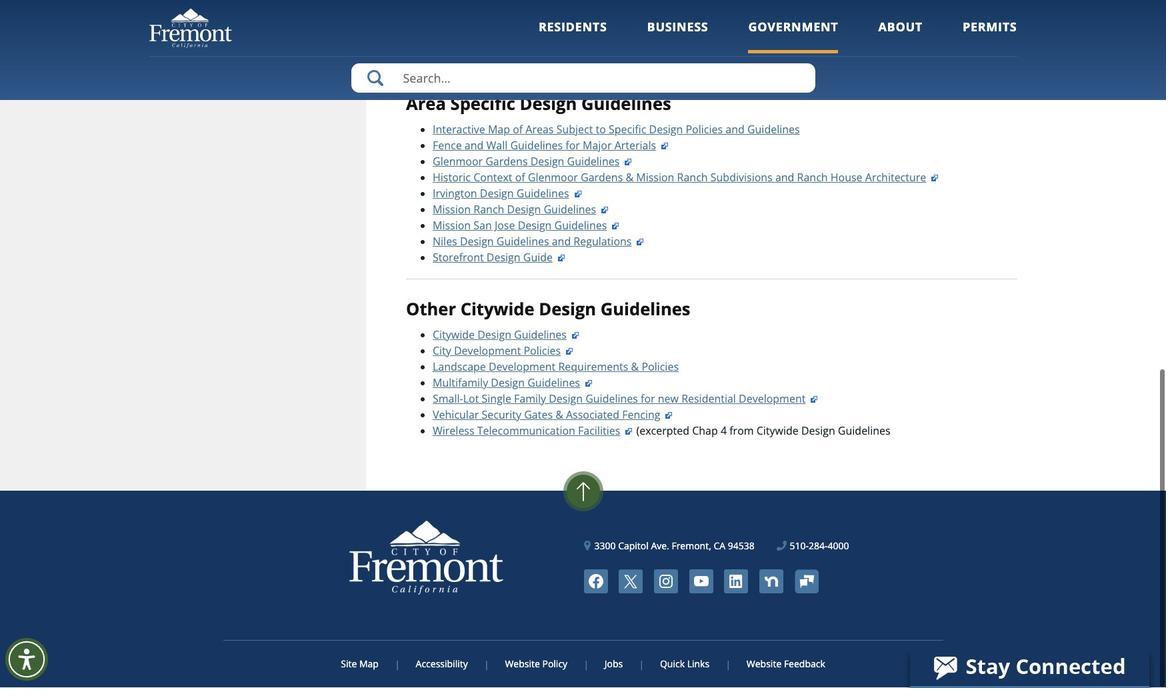 Task type: vqa. For each thing, say whether or not it's contained in the screenshot.
13, to the top
no



Task type: locate. For each thing, give the bounding box(es) containing it.
permits
[[963, 19, 1018, 35]]

2 vertical spatial area
[[406, 93, 446, 116]]

specific up interactive
[[451, 93, 516, 116]]

0 horizontal spatial website
[[505, 658, 540, 671]]

0 vertical spatial policies
[[686, 123, 723, 137]]

irvington down historic
[[433, 187, 477, 202]]

of left areas
[[513, 123, 523, 137]]

0 vertical spatial map
[[488, 123, 510, 137]]

0 vertical spatial of
[[513, 123, 523, 137]]

website feedback link
[[730, 658, 826, 671]]

glenmoor up historic
[[433, 155, 483, 169]]

for up fencing
[[641, 392, 655, 407]]

2 irvington from the top
[[433, 187, 477, 202]]

niles
[[433, 235, 457, 250]]

0 vertical spatial irvington
[[433, 46, 477, 60]]

1 horizontal spatial map
[[488, 123, 510, 137]]

mission up the "niles"
[[433, 219, 471, 234]]

area
[[461, 16, 501, 39], [547, 46, 570, 60], [406, 93, 446, 116]]

vehicular
[[433, 408, 479, 423]]

footer my icon image
[[795, 570, 819, 594]]

1 vertical spatial &
[[631, 360, 639, 375]]

major
[[583, 139, 612, 153]]

of
[[513, 123, 523, 137], [515, 171, 525, 186]]

ranch left house
[[797, 171, 828, 186]]

1 vertical spatial of
[[515, 171, 525, 186]]

gardens
[[486, 155, 528, 169], [581, 171, 623, 186]]

policies up historic context of glenmoor gardens & mission ranch subdivisions and ranch house architecture link
[[686, 123, 723, 137]]

wireless telecommunication facilities
[[433, 424, 621, 439]]

94538
[[728, 540, 755, 553]]

0 vertical spatial for
[[566, 139, 580, 153]]

0 horizontal spatial policies
[[524, 344, 561, 359]]

citywide
[[461, 298, 535, 322], [433, 328, 475, 343], [757, 424, 799, 439]]

other for other citywide design guidelines
[[406, 298, 456, 322]]

accessibility
[[416, 658, 468, 671]]

1 horizontal spatial specific
[[609, 123, 647, 137]]

ranch left subdivisions
[[677, 171, 708, 186]]

map
[[488, 123, 510, 137], [359, 658, 379, 671]]

glenmoor
[[433, 155, 483, 169], [528, 171, 578, 186]]

1 irvington from the top
[[433, 46, 477, 60]]

1 horizontal spatial website
[[747, 658, 782, 671]]

ranch
[[677, 171, 708, 186], [797, 171, 828, 186], [474, 203, 505, 218]]

2 horizontal spatial area
[[547, 46, 570, 60]]

2 other from the top
[[406, 298, 456, 322]]

1 horizontal spatial for
[[641, 392, 655, 407]]

1 other from the top
[[406, 16, 456, 39]]

& inside interactive map of areas subject to specific design policies and guidelines fence and wall guidelines for major arterials glenmoor gardens design guidelines historic context of glenmoor gardens & mission ranch subdivisions and ranch house architecture irvington design guidelines mission ranch design guidelines mission san jose design guidelines niles design guidelines and regulations storefront design guide
[[626, 171, 634, 186]]

0 horizontal spatial map
[[359, 658, 379, 671]]

for inside interactive map of areas subject to specific design policies and guidelines fence and wall guidelines for major arterials glenmoor gardens design guidelines historic context of glenmoor gardens & mission ranch subdivisions and ranch house architecture irvington design guidelines mission ranch design guidelines mission san jose design guidelines niles design guidelines and regulations storefront design guide
[[566, 139, 580, 153]]

quick links
[[660, 658, 710, 671]]

0 vertical spatial mission
[[637, 171, 675, 186]]

1 horizontal spatial ranch
[[677, 171, 708, 186]]

historic context of glenmoor gardens & mission ranch subdivisions and ranch house architecture link
[[433, 171, 940, 186]]

0 horizontal spatial area
[[406, 93, 446, 116]]

development up multifamily design guidelines link
[[489, 360, 556, 375]]

guide
[[523, 251, 553, 266]]

& down arterials
[[626, 171, 634, 186]]

area up bart
[[461, 16, 501, 39]]

2 vertical spatial mission
[[433, 219, 471, 234]]

510-
[[790, 540, 809, 553]]

0 vertical spatial gardens
[[486, 155, 528, 169]]

1 vertical spatial specific
[[609, 123, 647, 137]]

development down citywide design guidelines link
[[454, 344, 521, 359]]

website left policy
[[505, 658, 540, 671]]

&
[[626, 171, 634, 186], [631, 360, 639, 375], [556, 408, 564, 423]]

policies inside interactive map of areas subject to specific design policies and guidelines fence and wall guidelines for major arterials glenmoor gardens design guidelines historic context of glenmoor gardens & mission ranch subdivisions and ranch house architecture irvington design guidelines mission ranch design guidelines mission san jose design guidelines niles design guidelines and regulations storefront design guide
[[686, 123, 723, 137]]

map inside interactive map of areas subject to specific design policies and guidelines fence and wall guidelines for major arterials glenmoor gardens design guidelines historic context of glenmoor gardens & mission ranch subdivisions and ranch house architecture irvington design guidelines mission ranch design guidelines mission san jose design guidelines niles design guidelines and regulations storefront design guide
[[488, 123, 510, 137]]

2 horizontal spatial policies
[[686, 123, 723, 137]]

for down subject
[[566, 139, 580, 153]]

website for website feedback
[[747, 658, 782, 671]]

about link
[[879, 19, 923, 53]]

quick
[[660, 658, 685, 671]]

2 website from the left
[[747, 658, 782, 671]]

government
[[749, 19, 839, 35]]

mission
[[637, 171, 675, 186], [433, 203, 471, 218], [433, 219, 471, 234]]

site
[[341, 658, 357, 671]]

1 vertical spatial irvington
[[433, 187, 477, 202]]

citywide right from
[[757, 424, 799, 439]]

business link
[[647, 19, 709, 53]]

fremont,
[[672, 540, 712, 553]]

mission down arterials
[[637, 171, 675, 186]]

gardens down major
[[581, 171, 623, 186]]

storefront
[[433, 251, 484, 266]]

area left "plan"
[[547, 46, 570, 60]]

& up small-lot single family design guidelines for new residential development link
[[631, 360, 639, 375]]

footer ig icon image
[[654, 570, 678, 594]]

other
[[406, 16, 456, 39], [406, 298, 456, 322]]

residents link
[[539, 19, 607, 53]]

1 vertical spatial other
[[406, 298, 456, 322]]

footer tw icon image
[[619, 570, 643, 594]]

map right site
[[359, 658, 379, 671]]

& right gates
[[556, 408, 564, 423]]

map for interactive
[[488, 123, 510, 137]]

284-
[[809, 540, 828, 553]]

0 vertical spatial area
[[461, 16, 501, 39]]

0 vertical spatial glenmoor
[[433, 155, 483, 169]]

interactive map of areas subject to specific design policies and guidelines fence and wall guidelines for major arterials glenmoor gardens design guidelines historic context of glenmoor gardens & mission ranch subdivisions and ranch house architecture irvington design guidelines mission ranch design guidelines mission san jose design guidelines niles design guidelines and regulations storefront design guide
[[433, 123, 927, 266]]

interactive
[[433, 123, 485, 137]]

fencing
[[622, 408, 661, 423]]

irvington
[[433, 46, 477, 60], [433, 187, 477, 202]]

single
[[482, 392, 512, 407]]

glenmoor gardens design guidelines link
[[433, 155, 633, 169]]

0 horizontal spatial gardens
[[486, 155, 528, 169]]

area up interactive
[[406, 93, 446, 116]]

stay connected image
[[911, 649, 1149, 686]]

0 horizontal spatial for
[[566, 139, 580, 153]]

irvington inside other area plans irvington bart station area plan
[[433, 46, 477, 60]]

1 horizontal spatial policies
[[642, 360, 679, 375]]

citywide up the city
[[433, 328, 475, 343]]

ranch up san
[[474, 203, 505, 218]]

interactive map of areas subject to specific design policies and guidelines link
[[433, 123, 800, 137]]

policies up new
[[642, 360, 679, 375]]

1 vertical spatial map
[[359, 658, 379, 671]]

plans
[[505, 16, 551, 39]]

subdivisions
[[711, 171, 773, 186]]

gardens down the wall
[[486, 155, 528, 169]]

storefront design guide link
[[433, 251, 566, 266]]

landscape development requirements & policies link
[[433, 360, 679, 375]]

2 vertical spatial development
[[739, 392, 806, 407]]

house
[[831, 171, 863, 186]]

map up the wall
[[488, 123, 510, 137]]

3300
[[595, 540, 616, 553]]

for
[[566, 139, 580, 153], [641, 392, 655, 407]]

of up irvington design guidelines link
[[515, 171, 525, 186]]

area specific design guidelines
[[406, 93, 672, 116]]

glenmoor down glenmoor gardens design guidelines link
[[528, 171, 578, 186]]

policy
[[543, 658, 568, 671]]

1 horizontal spatial area
[[461, 16, 501, 39]]

design
[[520, 93, 577, 116], [649, 123, 683, 137], [531, 155, 565, 169], [480, 187, 514, 202], [507, 203, 541, 218], [518, 219, 552, 234], [460, 235, 494, 250], [487, 251, 521, 266], [539, 298, 596, 322], [478, 328, 512, 343], [491, 376, 525, 391], [549, 392, 583, 407], [802, 424, 836, 439]]

and
[[726, 123, 745, 137], [465, 139, 484, 153], [776, 171, 795, 186], [552, 235, 571, 250]]

map for site
[[359, 658, 379, 671]]

policies up landscape development requirements & policies link
[[524, 344, 561, 359]]

1 website from the left
[[505, 658, 540, 671]]

plan
[[573, 46, 594, 60]]

0 vertical spatial &
[[626, 171, 634, 186]]

0 vertical spatial development
[[454, 344, 521, 359]]

510-284-4000
[[790, 540, 849, 553]]

2 vertical spatial &
[[556, 408, 564, 423]]

irvington left bart
[[433, 46, 477, 60]]

0 vertical spatial specific
[[451, 93, 516, 116]]

1 vertical spatial gardens
[[581, 171, 623, 186]]

specific
[[451, 93, 516, 116], [609, 123, 647, 137]]

0 vertical spatial citywide
[[461, 298, 535, 322]]

1 vertical spatial glenmoor
[[528, 171, 578, 186]]

citywide up citywide design guidelines link
[[461, 298, 535, 322]]

website left the feedback
[[747, 658, 782, 671]]

1 vertical spatial mission
[[433, 203, 471, 218]]

irvington design guidelines link
[[433, 187, 583, 202]]

requirements
[[559, 360, 629, 375]]

irvington bart station area plan link
[[433, 46, 608, 60]]

development up the (excerpted chap 4 from citywide design guidelines
[[739, 392, 806, 407]]

1 vertical spatial policies
[[524, 344, 561, 359]]

1 vertical spatial citywide
[[433, 328, 475, 343]]

specific up arterials
[[609, 123, 647, 137]]

mission down historic
[[433, 203, 471, 218]]

1 horizontal spatial glenmoor
[[528, 171, 578, 186]]

4000
[[828, 540, 849, 553]]

capitol
[[618, 540, 649, 553]]

other inside other area plans irvington bart station area plan
[[406, 16, 456, 39]]

policies
[[686, 123, 723, 137], [524, 344, 561, 359], [642, 360, 679, 375]]

0 vertical spatial other
[[406, 16, 456, 39]]

jobs link
[[588, 658, 641, 671]]

1 vertical spatial area
[[547, 46, 570, 60]]

architecture
[[866, 171, 927, 186]]

development
[[454, 344, 521, 359], [489, 360, 556, 375], [739, 392, 806, 407]]

1 vertical spatial for
[[641, 392, 655, 407]]



Task type: describe. For each thing, give the bounding box(es) containing it.
4
[[721, 424, 727, 439]]

arterials
[[615, 139, 656, 153]]

chap
[[693, 424, 718, 439]]

510-284-4000 link
[[777, 540, 849, 554]]

citywide design guidelines link
[[433, 328, 580, 343]]

landscape
[[433, 360, 486, 375]]

site map
[[341, 658, 379, 671]]

footer nd icon image
[[760, 570, 784, 594]]

associated
[[566, 408, 620, 423]]

other for other area plans irvington bart station area plan
[[406, 16, 456, 39]]

(excerpted chap 4 from citywide design guidelines
[[634, 424, 891, 439]]

government link
[[749, 19, 839, 53]]

3300 capitol ave. fremont, ca 94538
[[595, 540, 755, 553]]

family
[[514, 392, 546, 407]]

small-lot single family design guidelines for new residential development link
[[433, 392, 819, 407]]

2 vertical spatial citywide
[[757, 424, 799, 439]]

bart
[[480, 46, 506, 60]]

fence
[[433, 139, 462, 153]]

0 horizontal spatial ranch
[[474, 203, 505, 218]]

0 horizontal spatial glenmoor
[[433, 155, 483, 169]]

station
[[509, 46, 544, 60]]

wall
[[487, 139, 508, 153]]

quick links link
[[643, 658, 727, 671]]

& for new
[[556, 408, 564, 423]]

multifamily
[[433, 376, 488, 391]]

facilities
[[578, 424, 621, 439]]

ca
[[714, 540, 726, 553]]

ave.
[[651, 540, 670, 553]]

for inside citywide design guidelines city development policies landscape development requirements & policies multifamily design guidelines small-lot single family design guidelines for new residential development vehicular security gates & associated fencing
[[641, 392, 655, 407]]

irvington inside interactive map of areas subject to specific design policies and guidelines fence and wall guidelines for major arterials glenmoor gardens design guidelines historic context of glenmoor gardens & mission ranch subdivisions and ranch house architecture irvington design guidelines mission ranch design guidelines mission san jose design guidelines niles design guidelines and regulations storefront design guide
[[433, 187, 477, 202]]

website for website policy
[[505, 658, 540, 671]]

about
[[879, 19, 923, 35]]

city
[[433, 344, 451, 359]]

and right subdivisions
[[776, 171, 795, 186]]

other citywide design guidelines
[[406, 298, 691, 322]]

san
[[474, 219, 492, 234]]

subject
[[557, 123, 593, 137]]

1 vertical spatial development
[[489, 360, 556, 375]]

from
[[730, 424, 754, 439]]

2 vertical spatial policies
[[642, 360, 679, 375]]

lot
[[463, 392, 479, 407]]

areas
[[526, 123, 554, 137]]

wireless
[[433, 424, 475, 439]]

residential
[[682, 392, 736, 407]]

city development policies link
[[433, 344, 574, 359]]

niles design guidelines and regulations link
[[433, 235, 645, 250]]

website policy link
[[488, 658, 585, 671]]

specific inside interactive map of areas subject to specific design policies and guidelines fence and wall guidelines for major arterials glenmoor gardens design guidelines historic context of glenmoor gardens & mission ranch subdivisions and ranch house architecture irvington design guidelines mission ranch design guidelines mission san jose design guidelines niles design guidelines and regulations storefront design guide
[[609, 123, 647, 137]]

mission ranch design guidelines link
[[433, 203, 610, 218]]

multifamily design guidelines link
[[433, 376, 594, 391]]

new
[[658, 392, 679, 407]]

telecommunication
[[477, 424, 576, 439]]

3300 capitol ave. fremont, ca 94538 link
[[585, 540, 755, 554]]

0 horizontal spatial specific
[[451, 93, 516, 116]]

vehicular security gates & associated fencing link
[[433, 408, 674, 423]]

residents
[[539, 19, 607, 35]]

2 horizontal spatial ranch
[[797, 171, 828, 186]]

business
[[647, 19, 709, 35]]

1 horizontal spatial gardens
[[581, 171, 623, 186]]

to
[[596, 123, 606, 137]]

and up subdivisions
[[726, 123, 745, 137]]

footer fb icon image
[[584, 570, 608, 594]]

context
[[474, 171, 513, 186]]

footer yt icon image
[[689, 570, 713, 594]]

footer li icon image
[[725, 570, 749, 594]]

mission san jose design guidelines link
[[433, 219, 621, 234]]

fence and wall guidelines for major arterials link
[[433, 139, 670, 153]]

and down interactive
[[465, 139, 484, 153]]

website policy
[[505, 658, 568, 671]]

site map link
[[341, 658, 396, 671]]

regulations
[[574, 235, 632, 250]]

security
[[482, 408, 522, 423]]

website feedback
[[747, 658, 826, 671]]

citywide design guidelines city development policies landscape development requirements & policies multifamily design guidelines small-lot single family design guidelines for new residential development vehicular security gates & associated fencing
[[433, 328, 806, 423]]

gates
[[524, 408, 553, 423]]

jose
[[495, 219, 515, 234]]

jobs
[[605, 658, 623, 671]]

Search text field
[[351, 63, 815, 93]]

historic
[[433, 171, 471, 186]]

links
[[688, 658, 710, 671]]

citywide inside citywide design guidelines city development policies landscape development requirements & policies multifamily design guidelines small-lot single family design guidelines for new residential development vehicular security gates & associated fencing
[[433, 328, 475, 343]]

wireless telecommunication facilities link
[[433, 424, 634, 439]]

and up guide
[[552, 235, 571, 250]]

small-
[[433, 392, 463, 407]]

permits link
[[963, 19, 1018, 53]]

feedback
[[784, 658, 826, 671]]

other area plans irvington bart station area plan
[[406, 16, 594, 60]]

& for guidelines
[[626, 171, 634, 186]]



